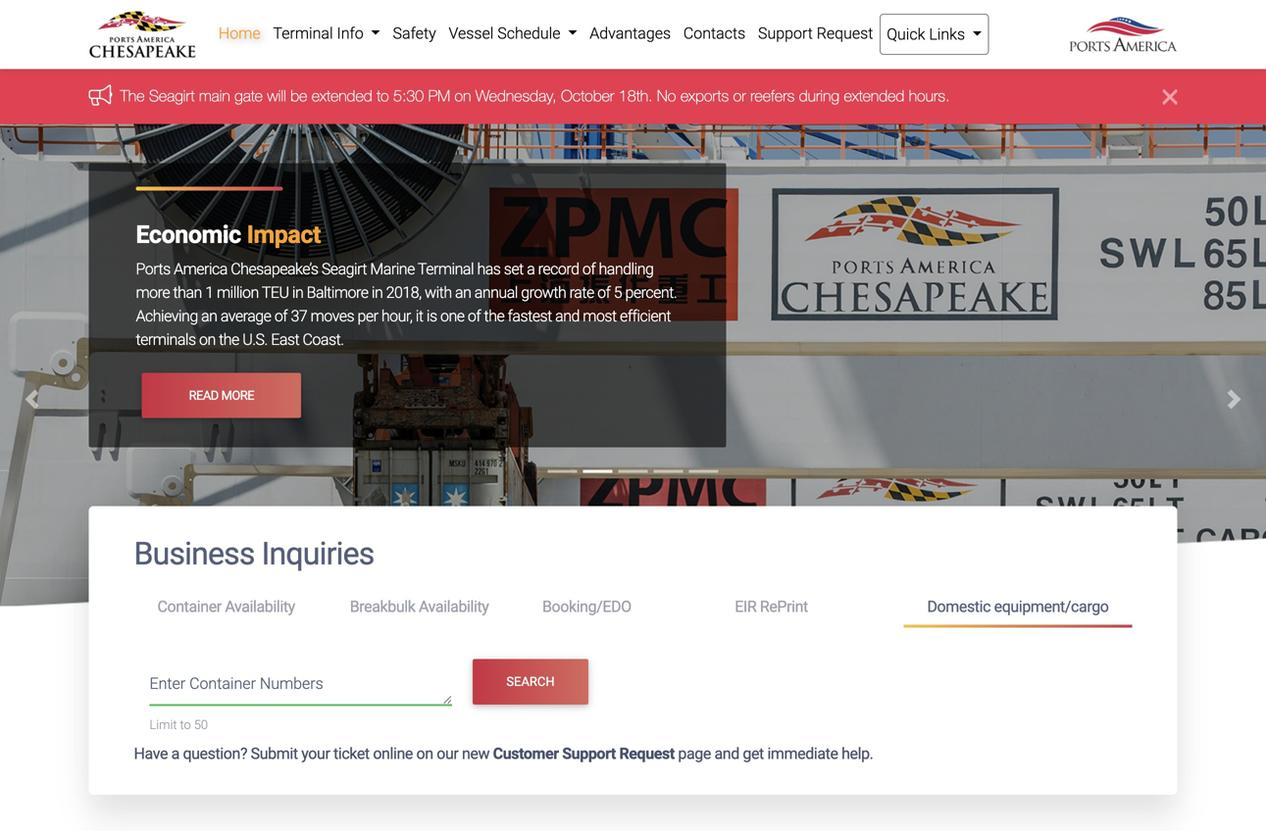 Task type: vqa. For each thing, say whether or not it's contained in the screenshot.
THE HAS
yes



Task type: locate. For each thing, give the bounding box(es) containing it.
exports
[[681, 86, 729, 105]]

business inquiries
[[134, 536, 374, 573]]

teu
[[262, 283, 289, 302]]

0 vertical spatial support
[[758, 24, 813, 43]]

of up rate at the left of page
[[583, 260, 596, 278]]

an down 1
[[201, 307, 217, 326]]

support
[[758, 24, 813, 43], [562, 745, 616, 764]]

1 vertical spatial a
[[171, 745, 179, 764]]

1 horizontal spatial to
[[377, 86, 389, 105]]

have
[[134, 745, 168, 764]]

terminal left the info at the top of page
[[273, 24, 333, 43]]

1 vertical spatial request
[[619, 745, 675, 764]]

impact
[[247, 221, 321, 249]]

equipment/cargo
[[994, 598, 1109, 617]]

2 horizontal spatial on
[[455, 86, 471, 105]]

economic impact
[[136, 221, 321, 249]]

0 vertical spatial on
[[455, 86, 471, 105]]

and down rate at the left of page
[[555, 307, 580, 326]]

1 vertical spatial to
[[180, 718, 191, 733]]

record
[[538, 260, 579, 278]]

1 horizontal spatial in
[[372, 283, 383, 302]]

help.
[[842, 745, 873, 764]]

of
[[583, 260, 596, 278], [597, 283, 610, 302], [274, 307, 287, 326], [468, 307, 481, 326]]

customer support request link
[[493, 745, 675, 764]]

2 availability from the left
[[419, 598, 489, 617]]

2 vertical spatial on
[[416, 745, 433, 764]]

availability inside 'link'
[[225, 598, 295, 617]]

container down business
[[157, 598, 221, 617]]

reefers
[[751, 86, 795, 105]]

request left the quick
[[817, 24, 873, 43]]

a right have
[[171, 745, 179, 764]]

wednesday,
[[476, 86, 557, 105]]

quick links
[[887, 25, 969, 44]]

seagirt up the baltimore
[[322, 260, 367, 278]]

contacts link
[[677, 14, 752, 53]]

0 vertical spatial to
[[377, 86, 389, 105]]

availability down business inquiries
[[225, 598, 295, 617]]

0 vertical spatial terminal
[[273, 24, 333, 43]]

the
[[484, 307, 504, 326], [219, 330, 239, 349]]

1 horizontal spatial a
[[527, 260, 535, 278]]

1 availability from the left
[[225, 598, 295, 617]]

1 horizontal spatial on
[[416, 745, 433, 764]]

0 horizontal spatial extended
[[312, 86, 372, 105]]

1 horizontal spatial the
[[484, 307, 504, 326]]

growth
[[521, 283, 566, 302]]

50
[[194, 718, 208, 733]]

info
[[337, 24, 364, 43]]

to
[[377, 86, 389, 105], [180, 718, 191, 733]]

will
[[267, 86, 286, 105]]

support request
[[758, 24, 873, 43]]

1 horizontal spatial terminal
[[418, 260, 474, 278]]

eir reprint link
[[711, 589, 904, 625]]

limit
[[150, 718, 177, 733]]

availability right breakbulk at the bottom of page
[[419, 598, 489, 617]]

read more
[[189, 388, 254, 403]]

1 vertical spatial an
[[201, 307, 217, 326]]

extended right be
[[312, 86, 372, 105]]

5:30
[[393, 86, 424, 105]]

1 horizontal spatial and
[[715, 745, 739, 764]]

more
[[136, 283, 170, 302]]

request left page
[[619, 745, 675, 764]]

in
[[292, 283, 303, 302], [372, 283, 383, 302]]

an right with
[[455, 283, 471, 302]]

0 horizontal spatial support
[[562, 745, 616, 764]]

seagirt right "the" on the top left of page
[[149, 86, 195, 105]]

seagirt inside ports america chesapeake's seagirt marine terminal has set a record of handling more than 1 million teu in baltimore in 2018,                         with an annual growth rate of 5 percent. achieving an average of 37 moves per hour, it is one of the fastest and most efficient terminals on the u.s. east coast.
[[322, 260, 367, 278]]

on
[[455, 86, 471, 105], [199, 330, 216, 349], [416, 745, 433, 764]]

0 vertical spatial and
[[555, 307, 580, 326]]

and
[[555, 307, 580, 326], [715, 745, 739, 764]]

0 horizontal spatial availability
[[225, 598, 295, 617]]

0 horizontal spatial in
[[292, 283, 303, 302]]

it
[[416, 307, 423, 326]]

0 vertical spatial a
[[527, 260, 535, 278]]

home link
[[212, 14, 267, 53]]

seagirt
[[149, 86, 195, 105], [322, 260, 367, 278]]

close image
[[1163, 85, 1178, 108]]

the down annual
[[484, 307, 504, 326]]

extended right during
[[844, 86, 905, 105]]

1 horizontal spatial request
[[817, 24, 873, 43]]

0 vertical spatial an
[[455, 283, 471, 302]]

domestic equipment/cargo
[[927, 598, 1109, 617]]

breakbulk availability
[[350, 598, 489, 617]]

support up reefers
[[758, 24, 813, 43]]

limit to 50
[[150, 718, 208, 733]]

0 horizontal spatial seagirt
[[149, 86, 195, 105]]

economic engine image
[[0, 124, 1266, 670]]

1 vertical spatial terminal
[[418, 260, 474, 278]]

0 vertical spatial seagirt
[[149, 86, 195, 105]]

on right pm
[[455, 86, 471, 105]]

container up 50
[[189, 675, 256, 693]]

terminal info link
[[267, 14, 387, 53]]

in up the per
[[372, 283, 383, 302]]

request
[[817, 24, 873, 43], [619, 745, 675, 764]]

business
[[134, 536, 255, 573]]

container
[[157, 598, 221, 617], [189, 675, 256, 693]]

availability for container availability
[[225, 598, 295, 617]]

0 vertical spatial request
[[817, 24, 873, 43]]

quick links link
[[880, 14, 989, 55]]

to left 50
[[180, 718, 191, 733]]

east
[[271, 330, 299, 349]]

0 horizontal spatial the
[[219, 330, 239, 349]]

support right customer
[[562, 745, 616, 764]]

0 horizontal spatial request
[[619, 745, 675, 764]]

the left u.s.
[[219, 330, 239, 349]]

baltimore
[[307, 283, 368, 302]]

vessel
[[449, 24, 494, 43]]

than
[[173, 283, 202, 302]]

to inside "alert"
[[377, 86, 389, 105]]

have a question? submit your ticket online on our new customer support request page and get immediate help.
[[134, 745, 873, 764]]

search
[[507, 675, 555, 690]]

page
[[678, 745, 711, 764]]

question?
[[183, 745, 247, 764]]

0 horizontal spatial and
[[555, 307, 580, 326]]

quick
[[887, 25, 925, 44]]

schedule
[[498, 24, 561, 43]]

on right terminals
[[199, 330, 216, 349]]

0 vertical spatial the
[[484, 307, 504, 326]]

october
[[561, 86, 614, 105]]

1 horizontal spatial extended
[[844, 86, 905, 105]]

0 horizontal spatial a
[[171, 745, 179, 764]]

0 vertical spatial container
[[157, 598, 221, 617]]

1 horizontal spatial support
[[758, 24, 813, 43]]

advantages
[[590, 24, 671, 43]]

1 vertical spatial seagirt
[[322, 260, 367, 278]]

0 horizontal spatial on
[[199, 330, 216, 349]]

percent.
[[625, 283, 677, 302]]

a right set
[[527, 260, 535, 278]]

availability
[[225, 598, 295, 617], [419, 598, 489, 617]]

terminal up with
[[418, 260, 474, 278]]

1
[[205, 283, 213, 302]]

1 vertical spatial the
[[219, 330, 239, 349]]

inquiries
[[262, 536, 374, 573]]

1 vertical spatial on
[[199, 330, 216, 349]]

1 horizontal spatial availability
[[419, 598, 489, 617]]

one
[[440, 307, 464, 326]]

breakbulk
[[350, 598, 415, 617]]

booking/edo link
[[519, 589, 711, 625]]

availability for breakbulk availability
[[419, 598, 489, 617]]

in right "teu"
[[292, 283, 303, 302]]

rate
[[570, 283, 594, 302]]

and left get
[[715, 745, 739, 764]]

online
[[373, 745, 413, 764]]

1 horizontal spatial seagirt
[[322, 260, 367, 278]]

on left our
[[416, 745, 433, 764]]

hour,
[[381, 307, 412, 326]]

to left 5:30
[[377, 86, 389, 105]]



Task type: describe. For each thing, give the bounding box(es) containing it.
37
[[291, 307, 307, 326]]

with
[[425, 283, 452, 302]]

eir
[[735, 598, 757, 617]]

no
[[657, 86, 676, 105]]

bullhorn image
[[89, 85, 120, 105]]

container availability
[[157, 598, 295, 617]]

a inside ports america chesapeake's seagirt marine terminal has set a record of handling more than 1 million teu in baltimore in 2018,                         with an annual growth rate of 5 percent. achieving an average of 37 moves per hour, it is one of the fastest and most efficient terminals on the u.s. east coast.
[[527, 260, 535, 278]]

search button
[[473, 660, 588, 705]]

terminal info
[[273, 24, 367, 43]]

support request link
[[752, 14, 880, 53]]

get
[[743, 745, 764, 764]]

numbers
[[260, 675, 323, 693]]

of left 5
[[597, 283, 610, 302]]

efficient
[[620, 307, 671, 326]]

has
[[477, 260, 501, 278]]

customer
[[493, 745, 559, 764]]

read more link
[[142, 373, 301, 419]]

economic
[[136, 221, 241, 249]]

per
[[358, 307, 378, 326]]

1 horizontal spatial an
[[455, 283, 471, 302]]

0 horizontal spatial an
[[201, 307, 217, 326]]

container availability link
[[134, 589, 326, 625]]

enter
[[150, 675, 186, 693]]

immediate
[[767, 745, 838, 764]]

1 vertical spatial and
[[715, 745, 739, 764]]

advantages link
[[584, 14, 677, 53]]

container inside 'link'
[[157, 598, 221, 617]]

on inside ports america chesapeake's seagirt marine terminal has set a record of handling more than 1 million teu in baltimore in 2018,                         with an annual growth rate of 5 percent. achieving an average of 37 moves per hour, it is one of the fastest and most efficient terminals on the u.s. east coast.
[[199, 330, 216, 349]]

2 extended from the left
[[844, 86, 905, 105]]

terminal inside ports america chesapeake's seagirt marine terminal has set a record of handling more than 1 million teu in baltimore in 2018,                         with an annual growth rate of 5 percent. achieving an average of 37 moves per hour, it is one of the fastest and most efficient terminals on the u.s. east coast.
[[418, 260, 474, 278]]

the seagirt main gate will be extended to 5:30 pm on wednesday, october 18th.  no exports or reefers during extended hours.
[[120, 86, 950, 105]]

home
[[219, 24, 261, 43]]

enter container numbers
[[150, 675, 323, 693]]

set
[[504, 260, 524, 278]]

moves
[[311, 307, 354, 326]]

average
[[221, 307, 271, 326]]

the seagirt main gate will be extended to 5:30 pm on wednesday, october 18th.  no exports or reefers during extended hours. link
[[120, 86, 950, 105]]

safety
[[393, 24, 436, 43]]

on inside "alert"
[[455, 86, 471, 105]]

seagirt inside the seagirt main gate will be extended to 5:30 pm on wednesday, october 18th.  no exports or reefers during extended hours. "alert"
[[149, 86, 195, 105]]

2 in from the left
[[372, 283, 383, 302]]

new
[[462, 745, 490, 764]]

domestic
[[927, 598, 991, 617]]

of right one
[[468, 307, 481, 326]]

million
[[217, 283, 259, 302]]

the seagirt main gate will be extended to 5:30 pm on wednesday, october 18th.  no exports or reefers during extended hours. alert
[[0, 69, 1266, 124]]

most
[[583, 307, 617, 326]]

your
[[301, 745, 330, 764]]

ports america chesapeake's seagirt marine terminal has set a record of handling more than 1 million teu in baltimore in 2018,                         with an annual growth rate of 5 percent. achieving an average of 37 moves per hour, it is one of the fastest and most efficient terminals on the u.s. east coast.
[[136, 260, 677, 349]]

marine
[[370, 260, 415, 278]]

of left 37
[[274, 307, 287, 326]]

and inside ports america chesapeake's seagirt marine terminal has set a record of handling more than 1 million teu in baltimore in 2018,                         with an annual growth rate of 5 percent. achieving an average of 37 moves per hour, it is one of the fastest and most efficient terminals on the u.s. east coast.
[[555, 307, 580, 326]]

vessel schedule link
[[442, 14, 584, 53]]

Enter Container Numbers text field
[[150, 672, 452, 706]]

links
[[929, 25, 965, 44]]

1 in from the left
[[292, 283, 303, 302]]

chesapeake's
[[231, 260, 318, 278]]

ticket
[[334, 745, 370, 764]]

terminals
[[136, 330, 196, 349]]

eir reprint
[[735, 598, 808, 617]]

our
[[437, 745, 458, 764]]

reprint
[[760, 598, 808, 617]]

breakbulk availability link
[[326, 589, 519, 625]]

gate
[[235, 86, 263, 105]]

5
[[614, 283, 622, 302]]

more
[[221, 388, 254, 403]]

hours.
[[909, 86, 950, 105]]

booking/edo
[[542, 598, 631, 617]]

0 horizontal spatial to
[[180, 718, 191, 733]]

submit
[[251, 745, 298, 764]]

2018,
[[386, 283, 421, 302]]

vessel schedule
[[449, 24, 564, 43]]

ports
[[136, 260, 170, 278]]

achieving
[[136, 307, 198, 326]]

1 extended from the left
[[312, 86, 372, 105]]

u.s.
[[242, 330, 268, 349]]

contacts
[[684, 24, 746, 43]]

1 vertical spatial container
[[189, 675, 256, 693]]

read
[[189, 388, 219, 403]]

main
[[199, 86, 230, 105]]

coast.
[[303, 330, 344, 349]]

the
[[120, 86, 145, 105]]

fastest
[[508, 307, 552, 326]]

domestic equipment/cargo link
[[904, 589, 1132, 628]]

0 horizontal spatial terminal
[[273, 24, 333, 43]]

is
[[427, 307, 437, 326]]

handling
[[599, 260, 654, 278]]

18th.
[[619, 86, 653, 105]]

during
[[799, 86, 840, 105]]

america
[[174, 260, 227, 278]]

1 vertical spatial support
[[562, 745, 616, 764]]

annual
[[475, 283, 518, 302]]



